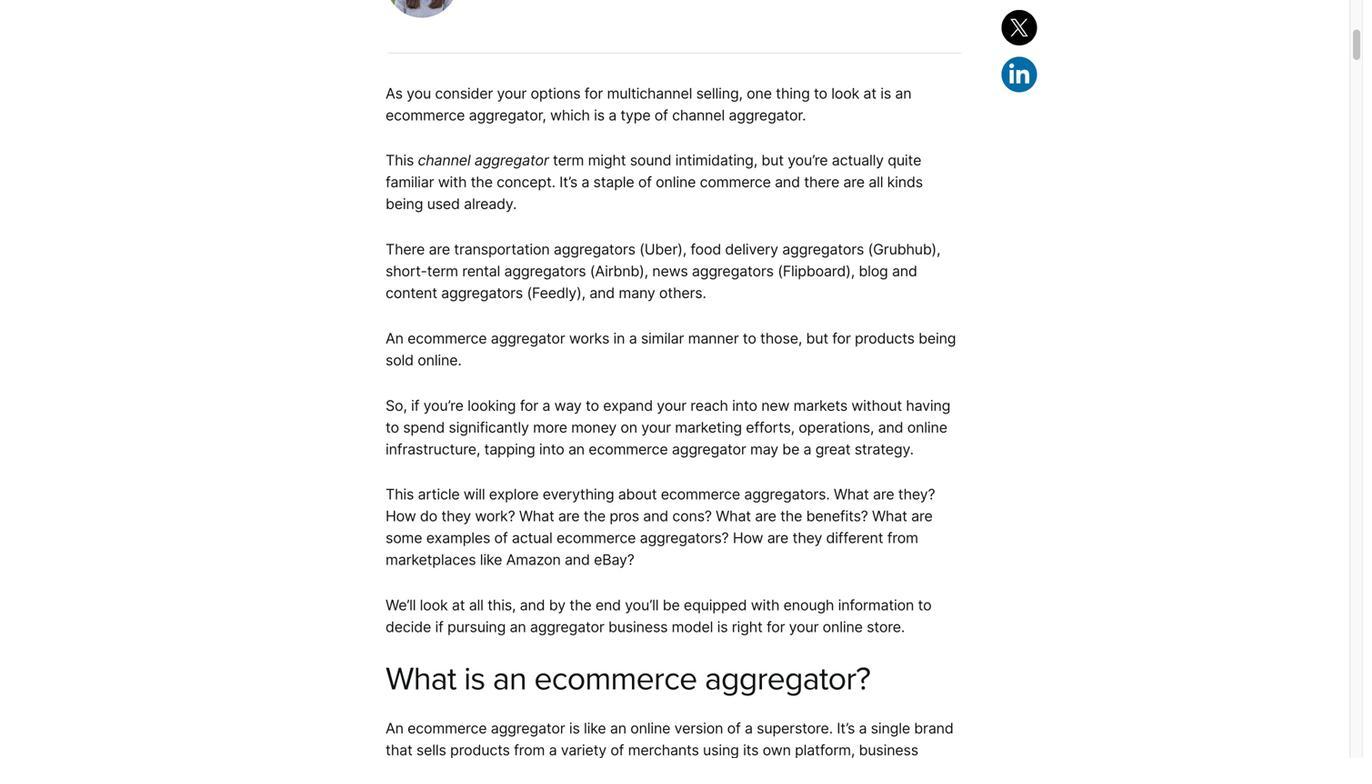 Task type: vqa. For each thing, say whether or not it's contained in the screenshot.
the "that"
yes



Task type: describe. For each thing, give the bounding box(es) containing it.
this,
[[487, 597, 516, 614]]

aggregator inside so, if you're looking for a way to expand your reach into new markets without having to spend significantly more money on your marketing efforts, operations, and online infrastructure, tapping into an ecommerce aggregator may be a great strategy.
[[672, 440, 746, 458]]

to inside as you consider your options for multichannel selling, one thing to look at is an ecommerce aggregator, which is a type of channel aggregator.
[[814, 84, 827, 102]]

platform,
[[795, 741, 855, 758]]

your left "reach"
[[657, 397, 687, 414]]

an for an ecommerce aggregator works in a similar manner to those, but for products being sold online.
[[386, 330, 404, 347]]

to down "so,"
[[386, 419, 399, 436]]

(uber),
[[639, 241, 687, 258]]

(airbnb),
[[590, 262, 648, 280]]

aggregator.
[[729, 106, 806, 124]]

pros
[[610, 508, 639, 525]]

cons?
[[672, 508, 712, 525]]

this for this article will explore everything about ecommerce aggregators. what are they? how do they work? what are the pros and cons? what are the benefits? what are some examples of actual ecommerce aggregators? how are they different from marketplaces like amazon and ebay?
[[386, 486, 414, 503]]

multichannel
[[607, 84, 692, 102]]

those,
[[760, 330, 802, 347]]

aggregator for an ecommerce aggregator is like an online version of a superstore. it's a single brand that sells products from a variety of merchants using its own platform, busines
[[491, 719, 565, 737]]

familiar
[[386, 173, 434, 191]]

options
[[531, 84, 581, 102]]

you'll
[[625, 597, 659, 614]]

to up money
[[586, 397, 599, 414]]

aggregators down rental
[[441, 284, 523, 302]]

already.
[[464, 195, 517, 213]]

own
[[763, 741, 791, 758]]

an inside we'll look at all this, and by the end you'll be equipped with enough information to decide if pursuing an aggregator business model is right for your online store.
[[510, 618, 526, 636]]

ecommerce down "business"
[[534, 660, 697, 699]]

for inside so, if you're looking for a way to expand your reach into new markets without having to spend significantly more money on your marketing efforts, operations, and online infrastructure, tapping into an ecommerce aggregator may be a great strategy.
[[520, 397, 538, 414]]

spend
[[403, 419, 445, 436]]

1 vertical spatial they
[[792, 529, 822, 547]]

will
[[464, 486, 485, 503]]

a left the single
[[859, 719, 867, 737]]

significantly
[[449, 419, 529, 436]]

about
[[618, 486, 657, 503]]

intimidating,
[[675, 152, 757, 169]]

at inside as you consider your options for multichannel selling, one thing to look at is an ecommerce aggregator, which is a type of channel aggregator.
[[863, 84, 876, 102]]

look inside we'll look at all this, and by the end you'll be equipped with enough information to decide if pursuing an aggregator business model is right for your online store.
[[420, 597, 448, 614]]

we'll
[[386, 597, 416, 614]]

what down decide
[[386, 660, 456, 699]]

superstore.
[[757, 719, 833, 737]]

pursuing
[[447, 618, 506, 636]]

end
[[595, 597, 621, 614]]

you're inside term might sound intimidating, but you're actually quite familiar with the concept. it's a staple of online commerce and there are all kinds being used already.
[[788, 152, 828, 169]]

article
[[418, 486, 460, 503]]

transportation
[[454, 241, 550, 258]]

manner
[[688, 330, 739, 347]]

different
[[826, 529, 883, 547]]

equipped
[[684, 597, 747, 614]]

benefits?
[[806, 508, 868, 525]]

food
[[690, 241, 721, 258]]

right
[[732, 618, 763, 636]]

of up using
[[727, 719, 741, 737]]

aggregator for an ecommerce aggregator works in a similar manner to those, but for products being sold online.
[[491, 330, 565, 347]]

to inside an ecommerce aggregator works in a similar manner to those, but for products being sold online.
[[743, 330, 756, 347]]

a up 'its'
[[745, 719, 753, 737]]

by
[[549, 597, 566, 614]]

staple
[[593, 173, 634, 191]]

as you consider your options for multichannel selling, one thing to look at is an ecommerce aggregator, which is a type of channel aggregator.
[[386, 84, 911, 124]]

0 vertical spatial they
[[441, 508, 471, 525]]

rental
[[462, 262, 500, 280]]

using
[[703, 741, 739, 758]]

kinds
[[887, 173, 923, 191]]

and down (grubhub),
[[892, 262, 917, 280]]

and left 'ebay?' at bottom left
[[565, 551, 590, 569]]

there are transportation aggregators (uber), food delivery aggregators (grubhub), short-term rental aggregators (airbnb), news aggregators (flipboard), blog and content aggregators (feedly), and many others.
[[386, 241, 941, 302]]

ecommerce up cons?
[[661, 486, 740, 503]]

1 vertical spatial channel
[[418, 152, 471, 169]]

an inside so, if you're looking for a way to expand your reach into new markets without having to spend significantly more money on your marketing efforts, operations, and online infrastructure, tapping into an ecommerce aggregator may be a great strategy.
[[568, 440, 585, 458]]

they?
[[898, 486, 935, 503]]

great
[[815, 440, 851, 458]]

efforts,
[[746, 419, 795, 436]]

actual
[[512, 529, 553, 547]]

an ecommerce aggregator is like an online version of a superstore. it's a single brand that sells products from a variety of merchants using its own platform, busines
[[386, 719, 954, 758]]

commerce
[[700, 173, 771, 191]]

information
[[838, 597, 914, 614]]

a left way
[[542, 397, 550, 414]]

brand
[[914, 719, 954, 737]]

way
[[554, 397, 582, 414]]

work?
[[475, 508, 515, 525]]

merchants
[[628, 741, 699, 758]]

for inside as you consider your options for multichannel selling, one thing to look at is an ecommerce aggregator, which is a type of channel aggregator.
[[584, 84, 603, 102]]

explore
[[489, 486, 539, 503]]

some
[[386, 529, 422, 547]]

online.
[[418, 351, 462, 369]]

0 horizontal spatial how
[[386, 508, 416, 525]]

aggregator?
[[705, 660, 870, 699]]

(grubhub),
[[868, 241, 941, 258]]

quite
[[888, 152, 921, 169]]

channel inside as you consider your options for multichannel selling, one thing to look at is an ecommerce aggregator, which is a type of channel aggregator.
[[672, 106, 725, 124]]

we'll look at all this, and by the end you'll be equipped with enough information to decide if pursuing an aggregator business model is right for your online store.
[[386, 597, 932, 636]]

your inside as you consider your options for multichannel selling, one thing to look at is an ecommerce aggregator, which is a type of channel aggregator.
[[497, 84, 527, 102]]

similar
[[641, 330, 684, 347]]

are inside there are transportation aggregators (uber), food delivery aggregators (grubhub), short-term rental aggregators (airbnb), news aggregators (flipboard), blog and content aggregators (feedly), and many others.
[[429, 241, 450, 258]]

products inside an ecommerce aggregator is like an online version of a superstore. it's a single brand that sells products from a variety of merchants using its own platform, busines
[[450, 741, 510, 758]]

which
[[550, 106, 590, 124]]

marketplaces
[[386, 551, 476, 569]]

examples
[[426, 529, 490, 547]]

ecommerce inside so, if you're looking for a way to expand your reach into new markets without having to spend significantly more money on your marketing efforts, operations, and online infrastructure, tapping into an ecommerce aggregator may be a great strategy.
[[589, 440, 668, 458]]

with inside term might sound intimidating, but you're actually quite familiar with the concept. it's a staple of online commerce and there are all kinds being used already.
[[438, 173, 467, 191]]

and down (airbnb),
[[589, 284, 615, 302]]

what is an ecommerce aggregator?
[[386, 660, 870, 699]]

news
[[652, 262, 688, 280]]

0 vertical spatial into
[[732, 397, 757, 414]]

aggregator,
[[469, 106, 546, 124]]

what right cons?
[[716, 508, 751, 525]]

products inside an ecommerce aggregator works in a similar manner to those, but for products being sold online.
[[855, 330, 915, 347]]

the down everything
[[584, 508, 606, 525]]

business
[[608, 618, 668, 636]]

a inside as you consider your options for multichannel selling, one thing to look at is an ecommerce aggregator, which is a type of channel aggregator.
[[609, 106, 617, 124]]

aggregators up (flipboard),
[[782, 241, 864, 258]]

ecommerce inside an ecommerce aggregator works in a similar manner to those, but for products being sold online.
[[408, 330, 487, 347]]

so, if you're looking for a way to expand your reach into new markets without having to spend significantly more money on your marketing efforts, operations, and online infrastructure, tapping into an ecommerce aggregator may be a great strategy.
[[386, 397, 950, 458]]

be inside so, if you're looking for a way to expand your reach into new markets without having to spend significantly more money on your marketing efforts, operations, and online infrastructure, tapping into an ecommerce aggregator may be a great strategy.
[[782, 440, 799, 458]]

aggregator inside we'll look at all this, and by the end you'll be equipped with enough information to decide if pursuing an aggregator business model is right for your online store.
[[530, 618, 604, 636]]

of inside term might sound intimidating, but you're actually quite familiar with the concept. it's a staple of online commerce and there are all kinds being used already.
[[638, 173, 652, 191]]

ecommerce inside an ecommerce aggregator is like an online version of a superstore. it's a single brand that sells products from a variety of merchants using its own platform, busines
[[408, 719, 487, 737]]

what down they?
[[872, 508, 907, 525]]

what up actual
[[519, 508, 554, 525]]

content
[[386, 284, 437, 302]]

an inside an ecommerce aggregator is like an online version of a superstore. it's a single brand that sells products from a variety of merchants using its own platform, busines
[[610, 719, 626, 737]]

an for an ecommerce aggregator is like an online version of a superstore. it's a single brand that sells products from a variety of merchants using its own platform, busines
[[386, 719, 404, 737]]

selling,
[[696, 84, 743, 102]]

do
[[420, 508, 437, 525]]

ecommerce inside as you consider your options for multichannel selling, one thing to look at is an ecommerce aggregator, which is a type of channel aggregator.
[[386, 106, 465, 124]]

online inside we'll look at all this, and by the end you'll be equipped with enough information to decide if pursuing an aggregator business model is right for your online store.
[[823, 618, 863, 636]]

this channel aggregator
[[386, 152, 549, 169]]

there
[[386, 241, 425, 258]]

of inside this article will explore everything about ecommerce aggregators. what are they? how do they work? what are the pros and cons? what are the benefits? what are some examples of actual ecommerce aggregators? how are they different from marketplaces like amazon and ebay?
[[494, 529, 508, 547]]

like inside this article will explore everything about ecommerce aggregators. what are they? how do they work? what are the pros and cons? what are the benefits? what are some examples of actual ecommerce aggregators? how are they different from marketplaces like amazon and ebay?
[[480, 551, 502, 569]]

but inside term might sound intimidating, but you're actually quite familiar with the concept. it's a staple of online commerce and there are all kinds being used already.
[[761, 152, 784, 169]]

thing
[[776, 84, 810, 102]]

operations,
[[799, 419, 874, 436]]

on
[[621, 419, 637, 436]]

is down the pursuing
[[464, 660, 485, 699]]



Task type: locate. For each thing, give the bounding box(es) containing it.
decide
[[386, 618, 431, 636]]

0 horizontal spatial channel
[[418, 152, 471, 169]]

aggregator inside an ecommerce aggregator works in a similar manner to those, but for products being sold online.
[[491, 330, 565, 347]]

into down more
[[539, 440, 564, 458]]

ecommerce up 'ebay?' at bottom left
[[556, 529, 636, 547]]

1 vertical spatial but
[[806, 330, 828, 347]]

online down sound at the top left of the page
[[656, 173, 696, 191]]

but inside an ecommerce aggregator works in a similar manner to those, but for products being sold online.
[[806, 330, 828, 347]]

ecommerce down on
[[589, 440, 668, 458]]

you're inside so, if you're looking for a way to expand your reach into new markets without having to spend significantly more money on your marketing efforts, operations, and online infrastructure, tapping into an ecommerce aggregator may be a great strategy.
[[423, 397, 464, 414]]

0 vertical spatial term
[[553, 152, 584, 169]]

0 vertical spatial products
[[855, 330, 915, 347]]

of right variety
[[610, 741, 624, 758]]

of inside as you consider your options for multichannel selling, one thing to look at is an ecommerce aggregator, which is a type of channel aggregator.
[[655, 106, 668, 124]]

of down sound at the top left of the page
[[638, 173, 652, 191]]

aggregator
[[475, 152, 549, 169], [491, 330, 565, 347], [672, 440, 746, 458], [530, 618, 604, 636], [491, 719, 565, 737]]

they down benefits?
[[792, 529, 822, 547]]

this article will explore everything about ecommerce aggregators. what are they? how do they work? what are the pros and cons? what are the benefits? what are some examples of actual ecommerce aggregators? how are they different from marketplaces like amazon and ebay?
[[386, 486, 935, 569]]

used
[[427, 195, 460, 213]]

an down the pursuing
[[493, 660, 526, 699]]

1 vertical spatial from
[[514, 741, 545, 758]]

an inside an ecommerce aggregator is like an online version of a superstore. it's a single brand that sells products from a variety of merchants using its own platform, busines
[[386, 719, 404, 737]]

an up quite
[[895, 84, 911, 102]]

and inside term might sound intimidating, but you're actually quite familiar with the concept. it's a staple of online commerce and there are all kinds being used already.
[[775, 173, 800, 191]]

an down this,
[[510, 618, 526, 636]]

a inside term might sound intimidating, but you're actually quite familiar with the concept. it's a staple of online commerce and there are all kinds being used already.
[[581, 173, 589, 191]]

0 vertical spatial from
[[887, 529, 918, 547]]

0 vertical spatial you're
[[788, 152, 828, 169]]

with
[[438, 173, 467, 191], [751, 597, 780, 614]]

for up which
[[584, 84, 603, 102]]

term inside there are transportation aggregators (uber), food delivery aggregators (grubhub), short-term rental aggregators (airbnb), news aggregators (flipboard), blog and content aggregators (feedly), and many others.
[[427, 262, 458, 280]]

0 horizontal spatial they
[[441, 508, 471, 525]]

0 vertical spatial being
[[386, 195, 423, 213]]

ebay?
[[594, 551, 634, 569]]

1 horizontal spatial but
[[806, 330, 828, 347]]

at
[[863, 84, 876, 102], [452, 597, 465, 614]]

0 horizontal spatial all
[[469, 597, 484, 614]]

but up commerce
[[761, 152, 784, 169]]

of down multichannel
[[655, 106, 668, 124]]

it's inside an ecommerce aggregator is like an online version of a superstore. it's a single brand that sells products from a variety of merchants using its own platform, busines
[[837, 719, 855, 737]]

(feedly),
[[527, 284, 586, 302]]

amazon
[[506, 551, 561, 569]]

online inside so, if you're looking for a way to expand your reach into new markets without having to spend significantly more money on your marketing efforts, operations, and online infrastructure, tapping into an ecommerce aggregator may be a great strategy.
[[907, 419, 947, 436]]

many
[[619, 284, 655, 302]]

1 horizontal spatial from
[[887, 529, 918, 547]]

consider
[[435, 84, 493, 102]]

is down 'equipped'
[[717, 618, 728, 636]]

0 horizontal spatial with
[[438, 173, 467, 191]]

looking
[[467, 397, 516, 414]]

for inside we'll look at all this, and by the end you'll be equipped with enough information to decide if pursuing an aggregator business model is right for your online store.
[[767, 618, 785, 636]]

model
[[672, 618, 713, 636]]

1 vertical spatial into
[[539, 440, 564, 458]]

reach
[[690, 397, 728, 414]]

to right information
[[918, 597, 932, 614]]

0 horizontal spatial like
[[480, 551, 502, 569]]

a inside an ecommerce aggregator works in a similar manner to those, but for products being sold online.
[[629, 330, 637, 347]]

an down money
[[568, 440, 585, 458]]

aggregator down by
[[530, 618, 604, 636]]

your inside we'll look at all this, and by the end you'll be equipped with enough information to decide if pursuing an aggregator business model is right for your online store.
[[789, 618, 819, 636]]

expand
[[603, 397, 653, 414]]

products right sells
[[450, 741, 510, 758]]

for inside an ecommerce aggregator works in a similar manner to those, but for products being sold online.
[[832, 330, 851, 347]]

is up quite
[[880, 84, 891, 102]]

1 vertical spatial an
[[386, 719, 404, 737]]

1 vertical spatial be
[[663, 597, 680, 614]]

may
[[750, 440, 778, 458]]

online inside an ecommerce aggregator is like an online version of a superstore. it's a single brand that sells products from a variety of merchants using its own platform, busines
[[630, 719, 670, 737]]

look right we'll
[[420, 597, 448, 614]]

term inside term might sound intimidating, but you're actually quite familiar with the concept. it's a staple of online commerce and there are all kinds being used already.
[[553, 152, 584, 169]]

with up right on the right of the page
[[751, 597, 780, 614]]

short-
[[386, 262, 427, 280]]

into
[[732, 397, 757, 414], [539, 440, 564, 458]]

blog
[[859, 262, 888, 280]]

an down what is an ecommerce aggregator?
[[610, 719, 626, 737]]

and inside so, if you're looking for a way to expand your reach into new markets without having to spend significantly more money on your marketing efforts, operations, and online infrastructure, tapping into an ecommerce aggregator may be a great strategy.
[[878, 419, 903, 436]]

strategy.
[[855, 440, 914, 458]]

there
[[804, 173, 839, 191]]

concept.
[[497, 173, 555, 191]]

more
[[533, 419, 567, 436]]

and down about
[[643, 508, 668, 525]]

1 vertical spatial being
[[918, 330, 956, 347]]

aggregator down '(feedly),'
[[491, 330, 565, 347]]

from inside an ecommerce aggregator is like an online version of a superstore. it's a single brand that sells products from a variety of merchants using its own platform, busines
[[514, 741, 545, 758]]

1 horizontal spatial you're
[[788, 152, 828, 169]]

you're
[[788, 152, 828, 169], [423, 397, 464, 414]]

0 horizontal spatial at
[[452, 597, 465, 614]]

aggregators down delivery
[[692, 262, 774, 280]]

is up variety
[[569, 719, 580, 737]]

look inside as you consider your options for multichannel selling, one thing to look at is an ecommerce aggregator, which is a type of channel aggregator.
[[831, 84, 859, 102]]

an
[[895, 84, 911, 102], [568, 440, 585, 458], [510, 618, 526, 636], [493, 660, 526, 699], [610, 719, 626, 737]]

products up 'without'
[[855, 330, 915, 347]]

0 horizontal spatial products
[[450, 741, 510, 758]]

and left by
[[520, 597, 545, 614]]

aggregator up variety
[[491, 719, 565, 737]]

0 horizontal spatial you're
[[423, 397, 464, 414]]

this
[[386, 152, 414, 169], [386, 486, 414, 503]]

the up already.
[[471, 173, 493, 191]]

1 horizontal spatial like
[[584, 719, 606, 737]]

online down information
[[823, 618, 863, 636]]

1 vertical spatial it's
[[837, 719, 855, 737]]

variety
[[561, 741, 607, 758]]

enough
[[783, 597, 834, 614]]

what up benefits?
[[834, 486, 869, 503]]

online down having
[[907, 419, 947, 436]]

all inside we'll look at all this, and by the end you'll be equipped with enough information to decide if pursuing an aggregator business model is right for your online store.
[[469, 597, 484, 614]]

1 horizontal spatial channel
[[672, 106, 725, 124]]

from left variety
[[514, 741, 545, 758]]

an inside as you consider your options for multichannel selling, one thing to look at is an ecommerce aggregator, which is a type of channel aggregator.
[[895, 84, 911, 102]]

1 horizontal spatial into
[[732, 397, 757, 414]]

be right "you'll"
[[663, 597, 680, 614]]

0 vertical spatial look
[[831, 84, 859, 102]]

your up the aggregator,
[[497, 84, 527, 102]]

might
[[588, 152, 626, 169]]

0 vertical spatial how
[[386, 508, 416, 525]]

actually
[[832, 152, 884, 169]]

1 vertical spatial look
[[420, 597, 448, 614]]

0 vertical spatial with
[[438, 173, 467, 191]]

an up that
[[386, 719, 404, 737]]

online inside term might sound intimidating, but you're actually quite familiar with the concept. it's a staple of online commerce and there are all kinds being used already.
[[656, 173, 696, 191]]

look right thing
[[831, 84, 859, 102]]

0 horizontal spatial into
[[539, 440, 564, 458]]

a
[[609, 106, 617, 124], [581, 173, 589, 191], [629, 330, 637, 347], [542, 397, 550, 414], [803, 440, 811, 458], [745, 719, 753, 737], [859, 719, 867, 737], [549, 741, 557, 758]]

like down examples
[[480, 551, 502, 569]]

1 horizontal spatial products
[[855, 330, 915, 347]]

if right decide
[[435, 618, 443, 636]]

1 vertical spatial with
[[751, 597, 780, 614]]

are inside term might sound intimidating, but you're actually quite familiar with the concept. it's a staple of online commerce and there are all kinds being used already.
[[843, 173, 865, 191]]

ecommerce up sells
[[408, 719, 487, 737]]

marketing
[[675, 419, 742, 436]]

is inside an ecommerce aggregator is like an online version of a superstore. it's a single brand that sells products from a variety of merchants using its own platform, busines
[[569, 719, 580, 737]]

store.
[[867, 618, 905, 636]]

being inside an ecommerce aggregator works in a similar manner to those, but for products being sold online.
[[918, 330, 956, 347]]

for up more
[[520, 397, 538, 414]]

it's inside term might sound intimidating, but you're actually quite familiar with the concept. it's a staple of online commerce and there are all kinds being used already.
[[559, 173, 577, 191]]

1 horizontal spatial term
[[553, 152, 584, 169]]

1 horizontal spatial be
[[782, 440, 799, 458]]

a left type
[[609, 106, 617, 124]]

aggregators up '(feedly),'
[[504, 262, 586, 280]]

of down work?
[[494, 529, 508, 547]]

with inside we'll look at all this, and by the end you'll be equipped with enough information to decide if pursuing an aggregator business model is right for your online store.
[[751, 597, 780, 614]]

in
[[613, 330, 625, 347]]

works
[[569, 330, 609, 347]]

0 horizontal spatial be
[[663, 597, 680, 614]]

ecommerce
[[386, 106, 465, 124], [408, 330, 487, 347], [589, 440, 668, 458], [661, 486, 740, 503], [556, 529, 636, 547], [534, 660, 697, 699], [408, 719, 487, 737]]

1 vertical spatial how
[[733, 529, 763, 547]]

term left might
[[553, 152, 584, 169]]

0 vertical spatial channel
[[672, 106, 725, 124]]

if inside so, if you're looking for a way to expand your reach into new markets without having to spend significantly more money on your marketing efforts, operations, and online infrastructure, tapping into an ecommerce aggregator may be a great strategy.
[[411, 397, 419, 414]]

for right those,
[[832, 330, 851, 347]]

all inside term might sound intimidating, but you're actually quite familiar with the concept. it's a staple of online commerce and there are all kinds being used already.
[[869, 173, 883, 191]]

the
[[471, 173, 493, 191], [584, 508, 606, 525], [780, 508, 802, 525], [569, 597, 592, 614]]

how down aggregators.
[[733, 529, 763, 547]]

0 horizontal spatial but
[[761, 152, 784, 169]]

like inside an ecommerce aggregator is like an online version of a superstore. it's a single brand that sells products from a variety of merchants using its own platform, busines
[[584, 719, 606, 737]]

an up "sold"
[[386, 330, 404, 347]]

and inside we'll look at all this, and by the end you'll be equipped with enough information to decide if pursuing an aggregator business model is right for your online store.
[[520, 597, 545, 614]]

1 horizontal spatial how
[[733, 529, 763, 547]]

being
[[386, 195, 423, 213], [918, 330, 956, 347]]

0 horizontal spatial being
[[386, 195, 423, 213]]

1 this from the top
[[386, 152, 414, 169]]

to inside we'll look at all this, and by the end you'll be equipped with enough information to decide if pursuing an aggregator business model is right for your online store.
[[918, 597, 932, 614]]

0 vertical spatial an
[[386, 330, 404, 347]]

2 an from the top
[[386, 719, 404, 737]]

and
[[775, 173, 800, 191], [892, 262, 917, 280], [589, 284, 615, 302], [878, 419, 903, 436], [643, 508, 668, 525], [565, 551, 590, 569], [520, 597, 545, 614]]

for
[[584, 84, 603, 102], [832, 330, 851, 347], [520, 397, 538, 414], [767, 618, 785, 636]]

0 horizontal spatial from
[[514, 741, 545, 758]]

aggregator up concept.
[[475, 152, 549, 169]]

it's right concept.
[[559, 173, 577, 191]]

1 horizontal spatial it's
[[837, 719, 855, 737]]

at up the pursuing
[[452, 597, 465, 614]]

and left there
[[775, 173, 800, 191]]

(flipboard),
[[778, 262, 855, 280]]

is right which
[[594, 106, 605, 124]]

your down enough
[[789, 618, 819, 636]]

single
[[871, 719, 910, 737]]

1 horizontal spatial all
[[869, 173, 883, 191]]

1 horizontal spatial at
[[863, 84, 876, 102]]

sells
[[416, 741, 446, 758]]

tapping
[[484, 440, 535, 458]]

your right on
[[641, 419, 671, 436]]

1 vertical spatial at
[[452, 597, 465, 614]]

0 horizontal spatial it's
[[559, 173, 577, 191]]

markets
[[794, 397, 847, 414]]

for right right on the right of the page
[[767, 618, 785, 636]]

your
[[497, 84, 527, 102], [657, 397, 687, 414], [641, 419, 671, 436], [789, 618, 819, 636]]

if right "so,"
[[411, 397, 419, 414]]

new
[[761, 397, 790, 414]]

aggregators.
[[744, 486, 830, 503]]

having
[[906, 397, 950, 414]]

1 horizontal spatial being
[[918, 330, 956, 347]]

you're up there
[[788, 152, 828, 169]]

1 horizontal spatial they
[[792, 529, 822, 547]]

all up the pursuing
[[469, 597, 484, 614]]

a left great
[[803, 440, 811, 458]]

0 vertical spatial be
[[782, 440, 799, 458]]

a left staple
[[581, 173, 589, 191]]

1 horizontal spatial with
[[751, 597, 780, 614]]

that
[[386, 741, 412, 758]]

aggregators?
[[640, 529, 729, 547]]

this for this channel aggregator
[[386, 152, 414, 169]]

if inside we'll look at all this, and by the end you'll be equipped with enough information to decide if pursuing an aggregator business model is right for your online store.
[[435, 618, 443, 636]]

0 horizontal spatial if
[[411, 397, 419, 414]]

what
[[834, 486, 869, 503], [519, 508, 554, 525], [716, 508, 751, 525], [872, 508, 907, 525], [386, 660, 456, 699]]

0 vertical spatial at
[[863, 84, 876, 102]]

term up content
[[427, 262, 458, 280]]

1 vertical spatial like
[[584, 719, 606, 737]]

from inside this article will explore everything about ecommerce aggregators. what are they? how do they work? what are the pros and cons? what are the benefits? what are some examples of actual ecommerce aggregators? how are they different from marketplaces like amazon and ebay?
[[887, 529, 918, 547]]

everything
[[543, 486, 614, 503]]

aggregator down marketing
[[672, 440, 746, 458]]

0 vertical spatial if
[[411, 397, 419, 414]]

of
[[655, 106, 668, 124], [638, 173, 652, 191], [494, 529, 508, 547], [727, 719, 741, 737], [610, 741, 624, 758]]

0 horizontal spatial term
[[427, 262, 458, 280]]

be inside we'll look at all this, and by the end you'll be equipped with enough information to decide if pursuing an aggregator business model is right for your online store.
[[663, 597, 680, 614]]

being inside term might sound intimidating, but you're actually quite familiar with the concept. it's a staple of online commerce and there are all kinds being used already.
[[386, 195, 423, 213]]

0 vertical spatial this
[[386, 152, 414, 169]]

1 horizontal spatial if
[[435, 618, 443, 636]]

a right in
[[629, 330, 637, 347]]

1 vertical spatial term
[[427, 262, 458, 280]]

channel up the familiar
[[418, 152, 471, 169]]

aggregator inside an ecommerce aggregator is like an online version of a superstore. it's a single brand that sells products from a variety of merchants using its own platform, busines
[[491, 719, 565, 737]]

how
[[386, 508, 416, 525], [733, 529, 763, 547]]

but
[[761, 152, 784, 169], [806, 330, 828, 347]]

online up merchants
[[630, 719, 670, 737]]

an inside an ecommerce aggregator works in a similar manner to those, but for products being sold online.
[[386, 330, 404, 347]]

are
[[843, 173, 865, 191], [429, 241, 450, 258], [873, 486, 894, 503], [558, 508, 580, 525], [755, 508, 776, 525], [911, 508, 933, 525], [767, 529, 789, 547]]

so,
[[386, 397, 407, 414]]

to
[[814, 84, 827, 102], [743, 330, 756, 347], [586, 397, 599, 414], [386, 419, 399, 436], [918, 597, 932, 614]]

aggregator for this channel aggregator
[[475, 152, 549, 169]]

1 vertical spatial if
[[435, 618, 443, 636]]

type
[[620, 106, 651, 124]]

into left 'new'
[[732, 397, 757, 414]]

being up having
[[918, 330, 956, 347]]

and up strategy.
[[878, 419, 903, 436]]

all down actually
[[869, 173, 883, 191]]

0 vertical spatial it's
[[559, 173, 577, 191]]

aggregators up (airbnb),
[[554, 241, 635, 258]]

1 vertical spatial all
[[469, 597, 484, 614]]

with up used
[[438, 173, 467, 191]]

0 vertical spatial but
[[761, 152, 784, 169]]

channel down selling,
[[672, 106, 725, 124]]

but right those,
[[806, 330, 828, 347]]

1 vertical spatial this
[[386, 486, 414, 503]]

0 horizontal spatial look
[[420, 597, 448, 614]]

the right by
[[569, 597, 592, 614]]

1 an from the top
[[386, 330, 404, 347]]

a left variety
[[549, 741, 557, 758]]

be right the may
[[782, 440, 799, 458]]

is inside we'll look at all this, and by the end you'll be equipped with enough information to decide if pursuing an aggregator business model is right for your online store.
[[717, 618, 728, 636]]

0 vertical spatial like
[[480, 551, 502, 569]]

ecommerce up the online.
[[408, 330, 487, 347]]

without
[[851, 397, 902, 414]]

others.
[[659, 284, 706, 302]]

being down the familiar
[[386, 195, 423, 213]]

1 vertical spatial you're
[[423, 397, 464, 414]]

the inside term might sound intimidating, but you're actually quite familiar with the concept. it's a staple of online commerce and there are all kinds being used already.
[[471, 173, 493, 191]]

0 vertical spatial all
[[869, 173, 883, 191]]

the inside we'll look at all this, and by the end you'll be equipped with enough information to decide if pursuing an aggregator business model is right for your online store.
[[569, 597, 592, 614]]

delivery
[[725, 241, 778, 258]]

aggregators
[[554, 241, 635, 258], [782, 241, 864, 258], [504, 262, 586, 280], [692, 262, 774, 280], [441, 284, 523, 302]]

at inside we'll look at all this, and by the end you'll be equipped with enough information to decide if pursuing an aggregator business model is right for your online store.
[[452, 597, 465, 614]]

2 this from the top
[[386, 486, 414, 503]]

1 horizontal spatial look
[[831, 84, 859, 102]]

channel
[[672, 106, 725, 124], [418, 152, 471, 169]]

the down aggregators.
[[780, 508, 802, 525]]

it's up platform,
[[837, 719, 855, 737]]

this inside this article will explore everything about ecommerce aggregators. what are they? how do they work? what are the pros and cons? what are the benefits? what are some examples of actual ecommerce aggregators? how are they different from marketplaces like amazon and ebay?
[[386, 486, 414, 503]]

this up the familiar
[[386, 152, 414, 169]]

all
[[869, 173, 883, 191], [469, 597, 484, 614]]

to right thing
[[814, 84, 827, 102]]

1 vertical spatial products
[[450, 741, 510, 758]]



